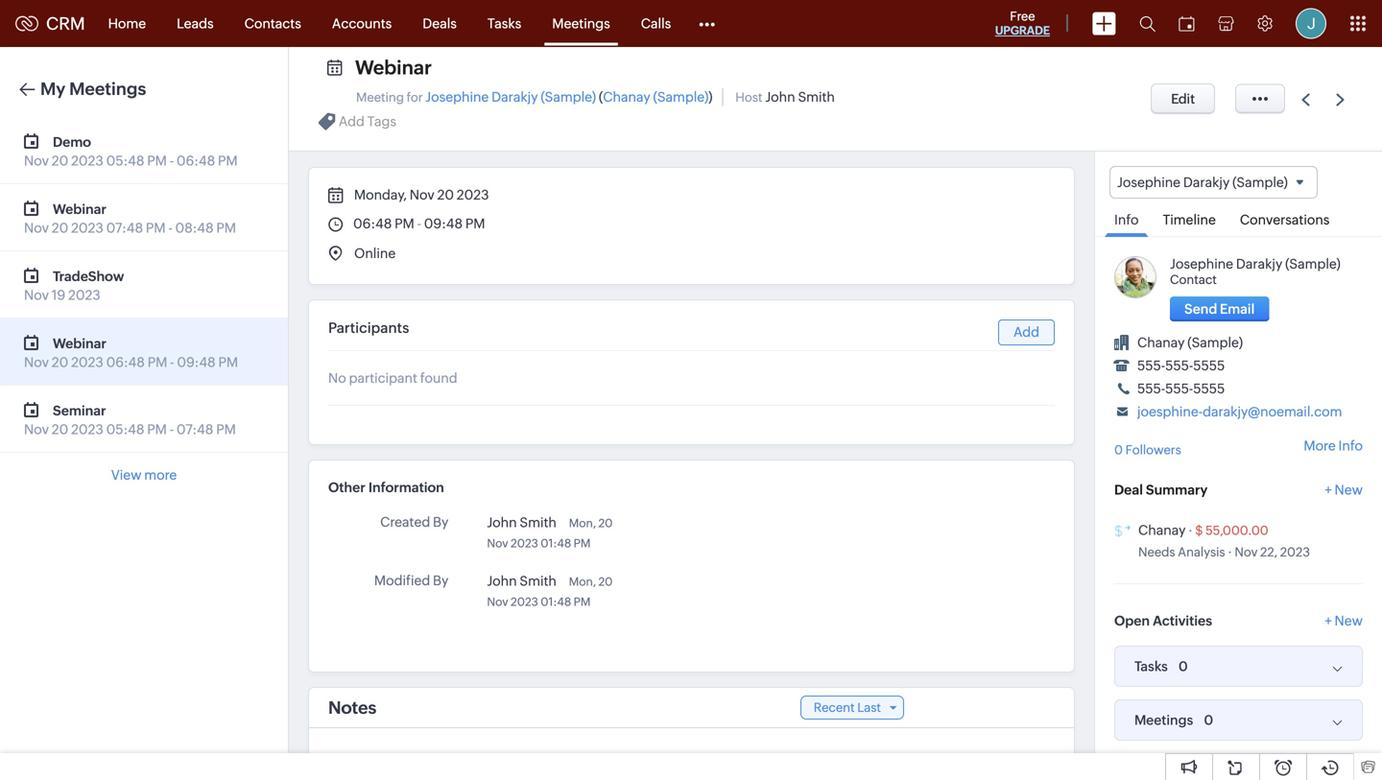 Task type: describe. For each thing, give the bounding box(es) containing it.
john for created by
[[487, 515, 517, 530]]

+ new link
[[1325, 483, 1363, 507]]

free upgrade
[[995, 9, 1050, 37]]

55,000.00
[[1206, 524, 1269, 538]]

chanay for chanay · $ 55,000.00 needs analysis · nov 22, 2023
[[1138, 523, 1186, 538]]

create menu image
[[1092, 12, 1116, 35]]

- for webinar nov 20 2023 06:48 pm - 09:48 pm
[[170, 355, 174, 370]]

no
[[328, 371, 346, 386]]

1 vertical spatial chanay (sample) link
[[1137, 335, 1243, 351]]

webinar for webinar nov 20 2023 06:48 pm - 09:48 pm
[[53, 336, 106, 351]]

1 vertical spatial 06:48
[[353, 216, 392, 231]]

analysis
[[1178, 545, 1225, 560]]

accounts link
[[317, 0, 407, 47]]

0 vertical spatial chanay
[[603, 89, 651, 105]]

tradeshow nov 19 2023
[[24, 269, 124, 303]]

deal
[[1114, 483, 1143, 498]]

leads link
[[161, 0, 229, 47]]

nov for monday, nov 20 2023
[[410, 187, 435, 203]]

2023 inside webinar nov 20 2023 07:48 pm - 08:48 pm
[[71, 220, 103, 236]]

meeting
[[356, 90, 404, 105]]

2 + new from the top
[[1325, 613, 1363, 629]]

contacts link
[[229, 0, 317, 47]]

add for add
[[1014, 324, 1040, 340]]

other information
[[328, 480, 444, 495]]

contacts
[[244, 16, 301, 31]]

activities
[[1153, 613, 1212, 629]]

tasks inside "link"
[[488, 16, 521, 31]]

search element
[[1128, 0, 1167, 47]]

20 for seminar nov 20 2023 05:48 pm - 07:48 pm
[[52, 422, 68, 437]]

monday, nov 20 2023
[[351, 187, 489, 203]]

found
[[420, 371, 458, 386]]

upgrade
[[995, 24, 1050, 37]]

meeting for josephine darakjy (sample) ( chanay (sample) )
[[356, 89, 713, 105]]

deal summary
[[1114, 483, 1208, 498]]

2023 inside tradeshow nov 19 2023
[[68, 287, 100, 303]]

john smith for created by
[[487, 515, 557, 530]]

tradeshow
[[53, 269, 124, 284]]

seminar
[[53, 403, 106, 419]]

add for add tags
[[339, 114, 365, 129]]

06:48 inside demo nov 20 2023 05:48 pm - 06:48 pm
[[177, 153, 215, 168]]

08:48
[[175, 220, 214, 236]]

joesphine-darakjy@noemail.com
[[1137, 404, 1342, 420]]

smith for modified by
[[520, 574, 557, 589]]

timeline
[[1163, 212, 1216, 228]]

2023 inside demo nov 20 2023 05:48 pm - 06:48 pm
[[71, 153, 103, 168]]

next record image
[[1336, 94, 1349, 106]]

add tags
[[339, 114, 396, 129]]

0 followers
[[1114, 443, 1181, 458]]

darakjy@noemail.com
[[1203, 404, 1342, 420]]

2 + from the top
[[1325, 613, 1332, 629]]

information
[[368, 480, 444, 495]]

notes
[[328, 698, 377, 718]]

20 for webinar nov 20 2023 06:48 pm - 09:48 pm
[[52, 355, 68, 370]]

calendar image
[[1179, 16, 1195, 31]]

more
[[144, 467, 177, 483]]

demo nov 20 2023 05:48 pm - 06:48 pm
[[24, 134, 238, 168]]

2 5555 from the top
[[1193, 381, 1225, 397]]

created by
[[380, 515, 449, 530]]

seminar nov 20 2023 05:48 pm - 07:48 pm
[[24, 403, 236, 437]]

crm
[[46, 14, 85, 33]]

view
[[111, 467, 142, 483]]

search image
[[1139, 15, 1156, 32]]

modified
[[374, 573, 430, 588]]

meetings link
[[537, 0, 626, 47]]

last
[[857, 701, 881, 715]]

nov for demo nov 20 2023 05:48 pm - 06:48 pm
[[24, 153, 49, 168]]

mon, 20 nov 2023 01:48 pm for modified by
[[487, 575, 613, 609]]

josephine darakjy (sample)
[[1117, 175, 1288, 190]]

profile element
[[1284, 0, 1338, 47]]

contact
[[1170, 273, 1217, 287]]

darakjy for josephine darakjy (sample)
[[1183, 175, 1230, 190]]

host john smith
[[736, 89, 835, 105]]

2 555-555-5555 from the top
[[1137, 381, 1225, 397]]

0 horizontal spatial darakjy
[[492, 89, 538, 105]]

darakjy for josephine darakjy (sample) contact
[[1236, 256, 1283, 272]]

webinar nov 20 2023 07:48 pm - 08:48 pm
[[24, 202, 236, 236]]

demo
[[53, 134, 91, 150]]

timeline link
[[1153, 199, 1226, 236]]

more info link
[[1304, 438, 1363, 453]]

)
[[709, 89, 713, 105]]

by for modified by
[[433, 573, 449, 588]]

chanay (sample)
[[1137, 335, 1243, 351]]

john for modified by
[[487, 574, 517, 589]]

create menu element
[[1081, 0, 1128, 47]]

20 for webinar nov 20 2023 07:48 pm - 08:48 pm
[[52, 220, 68, 236]]

view more
[[111, 467, 177, 483]]

my meetings
[[40, 79, 146, 99]]

more
[[1304, 438, 1336, 453]]

1 555-555-5555 from the top
[[1137, 358, 1225, 374]]

accounts
[[332, 16, 392, 31]]

0 vertical spatial 09:48
[[424, 216, 463, 231]]

Josephine Darakjy (Sample) field
[[1110, 166, 1318, 199]]

open
[[1114, 613, 1150, 629]]

mon, for modified by
[[569, 575, 596, 588]]

my
[[40, 79, 65, 99]]

chanay · $ 55,000.00 needs analysis · nov 22, 2023
[[1138, 523, 1310, 560]]

(sample) left host
[[653, 89, 709, 105]]

online
[[354, 246, 396, 261]]

19
[[52, 287, 65, 303]]

logo image
[[15, 16, 38, 31]]

joesphine-darakjy@noemail.com link
[[1137, 404, 1342, 420]]

other
[[328, 480, 366, 495]]

for
[[407, 90, 423, 105]]

recent
[[814, 701, 855, 715]]

by for created by
[[433, 515, 449, 530]]

0 horizontal spatial josephine darakjy (sample) link
[[425, 89, 596, 105]]

no participant found
[[328, 371, 458, 386]]

$
[[1195, 524, 1203, 538]]



Task type: locate. For each thing, give the bounding box(es) containing it.
0 vertical spatial ·
[[1188, 524, 1193, 538]]

2 horizontal spatial 06:48
[[353, 216, 392, 231]]

(sample) left "("
[[541, 89, 596, 105]]

0 horizontal spatial 0
[[1114, 443, 1123, 458]]

+
[[1325, 483, 1332, 498], [1325, 613, 1332, 629]]

None button
[[1151, 84, 1215, 114], [1170, 297, 1269, 322], [1151, 84, 1215, 114], [1170, 297, 1269, 322]]

05:48 inside 'seminar nov 20 2023 05:48 pm - 07:48 pm'
[[106, 422, 144, 437]]

0 horizontal spatial 09:48
[[177, 355, 216, 370]]

1 horizontal spatial 09:48
[[424, 216, 463, 231]]

09:48
[[424, 216, 463, 231], [177, 355, 216, 370]]

nov for tradeshow nov 19 2023
[[24, 287, 49, 303]]

info left timeline at the top right of the page
[[1114, 212, 1139, 228]]

1 horizontal spatial add
[[1014, 324, 1040, 340]]

2 vertical spatial 0
[[1204, 713, 1214, 728]]

22,
[[1260, 545, 1278, 560]]

participant
[[349, 371, 418, 386]]

0 vertical spatial 0
[[1114, 443, 1123, 458]]

0 vertical spatial chanay (sample) link
[[603, 89, 709, 105]]

info inside info link
[[1114, 212, 1139, 228]]

1 vertical spatial info
[[1339, 438, 1363, 453]]

5555 down chanay (sample)
[[1193, 358, 1225, 374]]

0 for meetings
[[1204, 713, 1214, 728]]

john smith for modified by
[[487, 574, 557, 589]]

darakjy up timeline link
[[1183, 175, 1230, 190]]

darakjy down tasks "link"
[[492, 89, 538, 105]]

05:48 up webinar nov 20 2023 07:48 pm - 08:48 pm
[[106, 153, 144, 168]]

webinar nov 20 2023 06:48 pm - 09:48 pm
[[24, 336, 238, 370]]

2023 inside chanay · $ 55,000.00 needs analysis · nov 22, 2023
[[1280, 545, 1310, 560]]

1 vertical spatial webinar
[[53, 202, 106, 217]]

07:48
[[106, 220, 143, 236], [177, 422, 213, 437]]

nov for webinar nov 20 2023 07:48 pm - 08:48 pm
[[24, 220, 49, 236]]

- down 'monday, nov 20 2023'
[[417, 216, 421, 231]]

09:48 inside webinar nov 20 2023 06:48 pm - 09:48 pm
[[177, 355, 216, 370]]

07:48 up 'tradeshow'
[[106, 220, 143, 236]]

nov
[[24, 153, 49, 168], [410, 187, 435, 203], [24, 220, 49, 236], [24, 287, 49, 303], [24, 355, 49, 370], [24, 422, 49, 437], [487, 537, 508, 550], [1235, 545, 1258, 560], [487, 596, 508, 609]]

darakjy
[[492, 89, 538, 105], [1183, 175, 1230, 190], [1236, 256, 1283, 272]]

chanay up joesphine-
[[1137, 335, 1185, 351]]

modified by
[[374, 573, 449, 588]]

webinar for webinar
[[355, 57, 432, 79]]

555-555-5555 down chanay (sample)
[[1137, 358, 1225, 374]]

smith for created by
[[520, 515, 557, 530]]

1 vertical spatial ·
[[1228, 545, 1232, 560]]

1 horizontal spatial 07:48
[[177, 422, 213, 437]]

06:48 inside webinar nov 20 2023 06:48 pm - 09:48 pm
[[106, 355, 145, 370]]

add
[[339, 114, 365, 129], [1014, 324, 1040, 340]]

05:48 up the "view"
[[106, 422, 144, 437]]

2 vertical spatial smith
[[520, 574, 557, 589]]

conversations link
[[1230, 199, 1339, 236]]

meetings
[[552, 16, 610, 31], [69, 79, 146, 99], [1135, 713, 1193, 728]]

free
[[1010, 9, 1035, 24]]

john right the created by
[[487, 515, 517, 530]]

0 vertical spatial +
[[1325, 483, 1332, 498]]

tasks
[[488, 16, 521, 31], [1135, 659, 1168, 674]]

01:48 for created by
[[541, 537, 571, 550]]

2023 inside webinar nov 20 2023 06:48 pm - 09:48 pm
[[71, 355, 103, 370]]

nov inside tradeshow nov 19 2023
[[24, 287, 49, 303]]

1 vertical spatial meetings
[[69, 79, 146, 99]]

0 horizontal spatial chanay (sample) link
[[603, 89, 709, 105]]

2 horizontal spatial meetings
[[1135, 713, 1193, 728]]

06:48 up 'seminar nov 20 2023 05:48 pm - 07:48 pm'
[[106, 355, 145, 370]]

leads
[[177, 16, 214, 31]]

crm link
[[15, 14, 85, 33]]

mon, for created by
[[569, 517, 596, 530]]

0 horizontal spatial 06:48
[[106, 355, 145, 370]]

1 vertical spatial smith
[[520, 515, 557, 530]]

info link
[[1105, 199, 1148, 237]]

1 vertical spatial mon,
[[569, 575, 596, 588]]

0 vertical spatial meetings
[[552, 16, 610, 31]]

- up 'seminar nov 20 2023 05:48 pm - 07:48 pm'
[[170, 355, 174, 370]]

05:48 for demo
[[106, 153, 144, 168]]

07:48 up more
[[177, 422, 213, 437]]

·
[[1188, 524, 1193, 538], [1228, 545, 1232, 560]]

joesphine-
[[1137, 404, 1203, 420]]

2 mon, from the top
[[569, 575, 596, 588]]

1 horizontal spatial josephine darakjy (sample) link
[[1170, 256, 1341, 272]]

1 vertical spatial 555-555-5555
[[1137, 381, 1225, 397]]

0
[[1114, 443, 1123, 458], [1179, 659, 1188, 674], [1204, 713, 1214, 728]]

josephine darakjy (sample) link down conversations
[[1170, 256, 1341, 272]]

new inside + new link
[[1335, 483, 1363, 498]]

- inside webinar nov 20 2023 06:48 pm - 09:48 pm
[[170, 355, 174, 370]]

2 by from the top
[[433, 573, 449, 588]]

555-
[[1137, 358, 1165, 374], [1165, 358, 1193, 374], [1137, 381, 1165, 397], [1165, 381, 1193, 397]]

tasks right deals
[[488, 16, 521, 31]]

john right the modified by
[[487, 574, 517, 589]]

josephine inside josephine darakjy (sample) "field"
[[1117, 175, 1181, 190]]

0 vertical spatial 05:48
[[106, 153, 144, 168]]

- up webinar nov 20 2023 07:48 pm - 08:48 pm
[[170, 153, 174, 168]]

- inside 'seminar nov 20 2023 05:48 pm - 07:48 pm'
[[170, 422, 174, 437]]

josephine for josephine darakjy (sample)
[[1117, 175, 1181, 190]]

nov for webinar nov 20 2023 06:48 pm - 09:48 pm
[[24, 355, 49, 370]]

0 horizontal spatial 07:48
[[106, 220, 143, 236]]

josephine inside josephine darakjy (sample) contact
[[1170, 256, 1234, 272]]

darakjy inside "field"
[[1183, 175, 1230, 190]]

(sample) inside josephine darakjy (sample) contact
[[1285, 256, 1341, 272]]

2023 inside 'seminar nov 20 2023 05:48 pm - 07:48 pm'
[[71, 422, 103, 437]]

06:48 up 08:48
[[177, 153, 215, 168]]

2 vertical spatial webinar
[[53, 336, 106, 351]]

1 horizontal spatial info
[[1339, 438, 1363, 453]]

20 inside webinar nov 20 2023 06:48 pm - 09:48 pm
[[52, 355, 68, 370]]

0 vertical spatial john smith
[[487, 515, 557, 530]]

1 vertical spatial 0
[[1179, 659, 1188, 674]]

1 horizontal spatial darakjy
[[1183, 175, 1230, 190]]

0 vertical spatial mon,
[[569, 517, 596, 530]]

webinar inside webinar nov 20 2023 06:48 pm - 09:48 pm
[[53, 336, 106, 351]]

06:48 up online
[[353, 216, 392, 231]]

monday,
[[354, 187, 407, 203]]

mon, 20 nov 2023 01:48 pm
[[487, 517, 613, 550], [487, 575, 613, 609]]

tasks link
[[472, 0, 537, 47]]

(
[[599, 89, 603, 105]]

0 horizontal spatial add
[[339, 114, 365, 129]]

webinar for webinar nov 20 2023 07:48 pm - 08:48 pm
[[53, 202, 106, 217]]

by
[[433, 515, 449, 530], [433, 573, 449, 588]]

meetings inside meetings link
[[552, 16, 610, 31]]

- inside webinar nov 20 2023 07:48 pm - 08:48 pm
[[168, 220, 172, 236]]

tasks down open activities
[[1135, 659, 1168, 674]]

chanay (sample) link
[[603, 89, 709, 105], [1137, 335, 1243, 351]]

1 vertical spatial 5555
[[1193, 381, 1225, 397]]

josephine darakjy (sample) link
[[425, 89, 596, 105], [1170, 256, 1341, 272]]

created
[[380, 515, 430, 530]]

0 vertical spatial 06:48
[[177, 153, 215, 168]]

01:48
[[541, 537, 571, 550], [541, 596, 571, 609]]

555-555-5555
[[1137, 358, 1225, 374], [1137, 381, 1225, 397]]

0 vertical spatial 5555
[[1193, 358, 1225, 374]]

0 vertical spatial 07:48
[[106, 220, 143, 236]]

0 vertical spatial 555-555-5555
[[1137, 358, 1225, 374]]

calls link
[[626, 0, 687, 47]]

(sample) down contact in the top right of the page
[[1188, 335, 1243, 351]]

05:48 for seminar
[[106, 422, 144, 437]]

- up more
[[170, 422, 174, 437]]

add link
[[998, 320, 1055, 346]]

0 vertical spatial webinar
[[355, 57, 432, 79]]

07:48 inside 'seminar nov 20 2023 05:48 pm - 07:48 pm'
[[177, 422, 213, 437]]

mon, 20 nov 2023 01:48 pm for created by
[[487, 517, 613, 550]]

webinar down 19
[[53, 336, 106, 351]]

1 horizontal spatial ·
[[1228, 545, 1232, 560]]

participants
[[328, 320, 409, 336]]

(sample) up conversations 'link'
[[1233, 175, 1288, 190]]

chanay (sample) link down calls
[[603, 89, 709, 105]]

1 + from the top
[[1325, 483, 1332, 498]]

- inside demo nov 20 2023 05:48 pm - 06:48 pm
[[170, 153, 174, 168]]

1 vertical spatial + new
[[1325, 613, 1363, 629]]

1 vertical spatial tasks
[[1135, 659, 1168, 674]]

1 john smith from the top
[[487, 515, 557, 530]]

1 vertical spatial john
[[487, 515, 517, 530]]

1 vertical spatial mon, 20 nov 2023 01:48 pm
[[487, 575, 613, 609]]

(sample) down conversations
[[1285, 256, 1341, 272]]

1 vertical spatial +
[[1325, 613, 1332, 629]]

0 for tasks
[[1179, 659, 1188, 674]]

1 5555 from the top
[[1193, 358, 1225, 374]]

nov inside webinar nov 20 2023 06:48 pm - 09:48 pm
[[24, 355, 49, 370]]

05:48 inside demo nov 20 2023 05:48 pm - 06:48 pm
[[106, 153, 144, 168]]

20 inside 'seminar nov 20 2023 05:48 pm - 07:48 pm'
[[52, 422, 68, 437]]

nov inside webinar nov 20 2023 07:48 pm - 08:48 pm
[[24, 220, 49, 236]]

darakjy down conversations
[[1236, 256, 1283, 272]]

0 vertical spatial new
[[1335, 483, 1363, 498]]

webinar inside webinar nov 20 2023 07:48 pm - 08:48 pm
[[53, 202, 106, 217]]

1 mon, from the top
[[569, 517, 596, 530]]

2 vertical spatial chanay
[[1138, 523, 1186, 538]]

2 vertical spatial darakjy
[[1236, 256, 1283, 272]]

chanay down calls
[[603, 89, 651, 105]]

nov for seminar nov 20 2023 05:48 pm - 07:48 pm
[[24, 422, 49, 437]]

5555
[[1193, 358, 1225, 374], [1193, 381, 1225, 397]]

smith
[[798, 89, 835, 105], [520, 515, 557, 530], [520, 574, 557, 589]]

by right created
[[433, 515, 449, 530]]

followers
[[1126, 443, 1181, 458]]

1 vertical spatial 07:48
[[177, 422, 213, 437]]

chanay up needs
[[1138, 523, 1186, 538]]

deals link
[[407, 0, 472, 47]]

20 inside demo nov 20 2023 05:48 pm - 06:48 pm
[[52, 153, 68, 168]]

0 vertical spatial tasks
[[488, 16, 521, 31]]

2 vertical spatial 06:48
[[106, 355, 145, 370]]

josephine right for
[[425, 89, 489, 105]]

(sample) inside "field"
[[1233, 175, 1288, 190]]

09:48 up 'seminar nov 20 2023 05:48 pm - 07:48 pm'
[[177, 355, 216, 370]]

john right host
[[765, 89, 795, 105]]

0 vertical spatial add
[[339, 114, 365, 129]]

1 vertical spatial darakjy
[[1183, 175, 1230, 190]]

0 vertical spatial josephine
[[425, 89, 489, 105]]

2 vertical spatial meetings
[[1135, 713, 1193, 728]]

0 horizontal spatial tasks
[[488, 16, 521, 31]]

0 vertical spatial + new
[[1325, 483, 1363, 498]]

0 vertical spatial darakjy
[[492, 89, 538, 105]]

summary
[[1146, 483, 1208, 498]]

0 horizontal spatial meetings
[[69, 79, 146, 99]]

0 vertical spatial josephine darakjy (sample) link
[[425, 89, 596, 105]]

info right more
[[1339, 438, 1363, 453]]

05:48
[[106, 153, 144, 168], [106, 422, 144, 437]]

mon,
[[569, 517, 596, 530], [569, 575, 596, 588]]

20 for monday, nov 20 2023
[[437, 187, 454, 203]]

josephine up info link
[[1117, 175, 1181, 190]]

calls
[[641, 16, 671, 31]]

01:48 for modified by
[[541, 596, 571, 609]]

2 mon, 20 nov 2023 01:48 pm from the top
[[487, 575, 613, 609]]

Other Modules field
[[687, 8, 728, 39]]

1 horizontal spatial 0
[[1179, 659, 1188, 674]]

webinar up meeting
[[355, 57, 432, 79]]

chanay for chanay (sample)
[[1137, 335, 1185, 351]]

0 vertical spatial john
[[765, 89, 795, 105]]

1 mon, 20 nov 2023 01:48 pm from the top
[[487, 517, 613, 550]]

new
[[1335, 483, 1363, 498], [1335, 613, 1363, 629]]

deals
[[423, 16, 457, 31]]

0 vertical spatial mon, 20 nov 2023 01:48 pm
[[487, 517, 613, 550]]

nov inside 'seminar nov 20 2023 05:48 pm - 07:48 pm'
[[24, 422, 49, 437]]

1 01:48 from the top
[[541, 537, 571, 550]]

06:48 pm - 09:48 pm
[[353, 216, 485, 231]]

20 inside webinar nov 20 2023 07:48 pm - 08:48 pm
[[52, 220, 68, 236]]

0 vertical spatial info
[[1114, 212, 1139, 228]]

- left 08:48
[[168, 220, 172, 236]]

-
[[170, 153, 174, 168], [417, 216, 421, 231], [168, 220, 172, 236], [170, 355, 174, 370], [170, 422, 174, 437]]

555-555-5555 up joesphine-
[[1137, 381, 1225, 397]]

chanay (sample) link down contact in the top right of the page
[[1137, 335, 1243, 351]]

home link
[[93, 0, 161, 47]]

2 horizontal spatial darakjy
[[1236, 256, 1283, 272]]

- for webinar nov 20 2023 07:48 pm - 08:48 pm
[[168, 220, 172, 236]]

recent last
[[814, 701, 881, 715]]

· down 55,000.00
[[1228, 545, 1232, 560]]

1 by from the top
[[433, 515, 449, 530]]

0 vertical spatial smith
[[798, 89, 835, 105]]

1 + new from the top
[[1325, 483, 1363, 498]]

0 vertical spatial by
[[433, 515, 449, 530]]

1 vertical spatial 05:48
[[106, 422, 144, 437]]

nov inside demo nov 20 2023 05:48 pm - 06:48 pm
[[24, 153, 49, 168]]

1 vertical spatial josephine
[[1117, 175, 1181, 190]]

1 vertical spatial josephine darakjy (sample) link
[[1170, 256, 1341, 272]]

0 horizontal spatial info
[[1114, 212, 1139, 228]]

1 vertical spatial chanay
[[1137, 335, 1185, 351]]

conversations
[[1240, 212, 1330, 228]]

josephine darakjy (sample) contact
[[1170, 256, 1341, 287]]

chanay link
[[1138, 523, 1186, 538]]

host
[[736, 90, 763, 105]]

josephine up contact in the top right of the page
[[1170, 256, 1234, 272]]

2 01:48 from the top
[[541, 596, 571, 609]]

1 horizontal spatial 06:48
[[177, 153, 215, 168]]

webinar down demo
[[53, 202, 106, 217]]

1 vertical spatial 09:48
[[177, 355, 216, 370]]

2 05:48 from the top
[[106, 422, 144, 437]]

info
[[1114, 212, 1139, 228], [1339, 438, 1363, 453]]

1 horizontal spatial chanay (sample) link
[[1137, 335, 1243, 351]]

2 horizontal spatial 0
[[1204, 713, 1214, 728]]

1 vertical spatial by
[[433, 573, 449, 588]]

- for demo nov 20 2023 05:48 pm - 06:48 pm
[[170, 153, 174, 168]]

josephine for josephine darakjy (sample) contact
[[1170, 256, 1234, 272]]

5555 up joesphine-darakjy@noemail.com
[[1193, 381, 1225, 397]]

1 05:48 from the top
[[106, 153, 144, 168]]

07:48 inside webinar nov 20 2023 07:48 pm - 08:48 pm
[[106, 220, 143, 236]]

1 vertical spatial 01:48
[[541, 596, 571, 609]]

2 vertical spatial john
[[487, 574, 517, 589]]

tags
[[367, 114, 396, 129]]

1 vertical spatial new
[[1335, 613, 1363, 629]]

chanay inside chanay · $ 55,000.00 needs analysis · nov 22, 2023
[[1138, 523, 1186, 538]]

2 john smith from the top
[[487, 574, 557, 589]]

1 vertical spatial add
[[1014, 324, 1040, 340]]

webinar
[[355, 57, 432, 79], [53, 202, 106, 217], [53, 336, 106, 351]]

0 horizontal spatial ·
[[1188, 524, 1193, 538]]

09:48 down 'monday, nov 20 2023'
[[424, 216, 463, 231]]

1 new from the top
[[1335, 483, 1363, 498]]

- for seminar nov 20 2023 05:48 pm - 07:48 pm
[[170, 422, 174, 437]]

home
[[108, 16, 146, 31]]

darakjy inside josephine darakjy (sample) contact
[[1236, 256, 1283, 272]]

open activities
[[1114, 613, 1212, 629]]

2 new from the top
[[1335, 613, 1363, 629]]

josephine darakjy (sample) link down tasks "link"
[[425, 89, 596, 105]]

2 vertical spatial josephine
[[1170, 256, 1234, 272]]

previous record image
[[1302, 94, 1310, 106]]

profile image
[[1296, 8, 1327, 39]]

1 horizontal spatial tasks
[[1135, 659, 1168, 674]]

1 vertical spatial john smith
[[487, 574, 557, 589]]

0 vertical spatial 01:48
[[541, 537, 571, 550]]

more info
[[1304, 438, 1363, 453]]

by right 'modified'
[[433, 573, 449, 588]]

john smith
[[487, 515, 557, 530], [487, 574, 557, 589]]

20 for demo nov 20 2023 05:48 pm - 06:48 pm
[[52, 153, 68, 168]]

needs
[[1138, 545, 1175, 560]]

· left $ at the bottom right of page
[[1188, 524, 1193, 538]]

1 horizontal spatial meetings
[[552, 16, 610, 31]]

nov inside chanay · $ 55,000.00 needs analysis · nov 22, 2023
[[1235, 545, 1258, 560]]

pm
[[147, 153, 167, 168], [218, 153, 238, 168], [395, 216, 414, 231], [465, 216, 485, 231], [146, 220, 166, 236], [216, 220, 236, 236], [148, 355, 167, 370], [218, 355, 238, 370], [147, 422, 167, 437], [216, 422, 236, 437], [574, 537, 591, 550], [574, 596, 591, 609]]



Task type: vqa. For each thing, say whether or not it's contained in the screenshot.
second the Ruby Anderson Mar 8, 2024 07:19 AM
no



